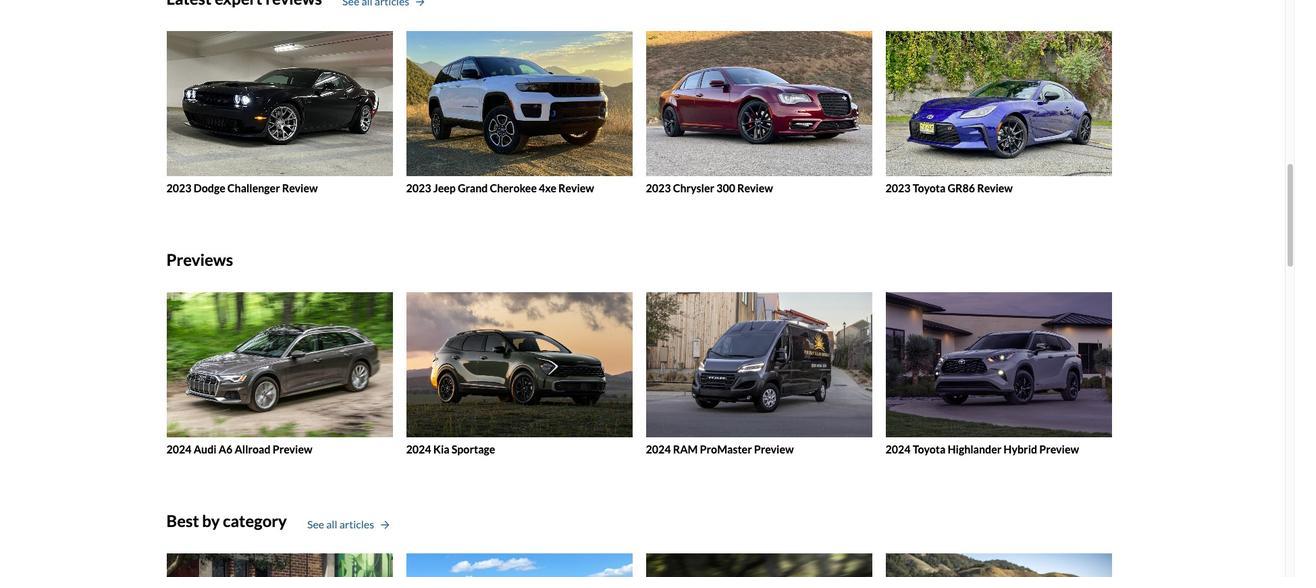 Task type: locate. For each thing, give the bounding box(es) containing it.
2024 for 2024 toyota highlander hybrid preview
[[886, 443, 911, 456]]

0 horizontal spatial preview
[[273, 443, 312, 456]]

4 2024 from the left
[[886, 443, 911, 456]]

2024 audi a6 allroad preview image
[[166, 292, 393, 438]]

2023 chrysler 300 review link
[[646, 31, 872, 194]]

best by category
[[166, 511, 287, 531]]

1 horizontal spatial preview
[[754, 443, 794, 456]]

2024 toyota highlander hybrid preview
[[886, 443, 1079, 456]]

articles
[[339, 518, 374, 531]]

2 2023 from the left
[[406, 181, 431, 194]]

cherokee
[[490, 181, 537, 194]]

1 2023 from the left
[[166, 181, 192, 194]]

see all articles
[[307, 518, 374, 531]]

preview for 2024 toyota highlander hybrid preview
[[1039, 443, 1079, 456]]

2024
[[166, 443, 192, 456], [406, 443, 431, 456], [646, 443, 671, 456], [886, 443, 911, 456]]

2023 toyota gr86 review
[[886, 181, 1013, 194]]

best
[[166, 511, 199, 531]]

ram
[[673, 443, 698, 456]]

2024 audi a6 allroad preview link
[[166, 292, 393, 456]]

3 review from the left
[[737, 181, 773, 194]]

2023 left jeep
[[406, 181, 431, 194]]

review right gr86
[[977, 181, 1013, 194]]

review for 2023 dodge challenger review
[[282, 181, 318, 194]]

4 review from the left
[[977, 181, 1013, 194]]

1 review from the left
[[282, 181, 318, 194]]

review for 2023 chrysler 300 review
[[737, 181, 773, 194]]

challenger
[[227, 181, 280, 194]]

2023 left chrysler
[[646, 181, 671, 194]]

2023 chrysler 300 review
[[646, 181, 773, 194]]

0 horizontal spatial arrow right image
[[381, 520, 389, 530]]

2023 left gr86
[[886, 181, 911, 194]]

3 2024 from the left
[[646, 443, 671, 456]]

arrow right image
[[416, 0, 424, 7], [381, 520, 389, 530]]

review right 4xe
[[559, 181, 594, 194]]

preview right allroad
[[273, 443, 312, 456]]

3 2023 from the left
[[646, 181, 671, 194]]

1 preview from the left
[[273, 443, 312, 456]]

the best three-row suvs of 2024 image
[[406, 554, 632, 577]]

review right challenger
[[282, 181, 318, 194]]

2 2024 from the left
[[406, 443, 431, 456]]

2023 dodge challenger review
[[166, 181, 318, 194]]

2023 left dodge
[[166, 181, 192, 194]]

jeep
[[433, 181, 456, 194]]

2023 for 2023 jeep grand cherokee 4xe review
[[406, 181, 431, 194]]

preview
[[273, 443, 312, 456], [754, 443, 794, 456], [1039, 443, 1079, 456]]

review right 300
[[737, 181, 773, 194]]

category
[[223, 511, 287, 531]]

1 vertical spatial toyota
[[913, 443, 946, 456]]

gr86
[[948, 181, 975, 194]]

2024 audi a6 allroad preview
[[166, 443, 312, 456]]

2023 dodge challenger review link
[[166, 31, 393, 194]]

2024 for 2024 audi a6 allroad preview
[[166, 443, 192, 456]]

all
[[326, 518, 337, 531]]

2 horizontal spatial preview
[[1039, 443, 1079, 456]]

2024 ram promaster preview
[[646, 443, 794, 456]]

1 2024 from the left
[[166, 443, 192, 456]]

preview right hybrid
[[1039, 443, 1079, 456]]

promaster
[[700, 443, 752, 456]]

preview for 2024 audi a6 allroad preview
[[273, 443, 312, 456]]

2024 ram promaster preview link
[[646, 292, 872, 456]]

3 preview from the left
[[1039, 443, 1079, 456]]

0 vertical spatial arrow right image
[[416, 0, 424, 7]]

arrow right image inside see all articles link
[[381, 520, 389, 530]]

1 toyota from the top
[[913, 181, 946, 194]]

a6
[[219, 443, 233, 456]]

toyota left gr86
[[913, 181, 946, 194]]

2023
[[166, 181, 192, 194], [406, 181, 431, 194], [646, 181, 671, 194], [886, 181, 911, 194]]

1 vertical spatial arrow right image
[[381, 520, 389, 530]]

2023 for 2023 dodge challenger review
[[166, 181, 192, 194]]

grand
[[458, 181, 488, 194]]

hybrid
[[1004, 443, 1037, 456]]

2023 jeep grand cherokee 4xe review image
[[406, 31, 632, 176]]

2 toyota from the top
[[913, 443, 946, 456]]

chrysler
[[673, 181, 714, 194]]

toyota
[[913, 181, 946, 194], [913, 443, 946, 456]]

4 2023 from the left
[[886, 181, 911, 194]]

preview right promaster
[[754, 443, 794, 456]]

review
[[282, 181, 318, 194], [559, 181, 594, 194], [737, 181, 773, 194], [977, 181, 1013, 194]]

2023 for 2023 chrysler 300 review
[[646, 181, 671, 194]]

0 vertical spatial toyota
[[913, 181, 946, 194]]

toyota left highlander on the right of page
[[913, 443, 946, 456]]

audi
[[194, 443, 217, 456]]

1 horizontal spatial arrow right image
[[416, 0, 424, 7]]

2023 dodge challenger review image
[[166, 31, 393, 176]]



Task type: describe. For each thing, give the bounding box(es) containing it.
2 review from the left
[[559, 181, 594, 194]]

the best used suvs under $15,000 in 2024 image
[[646, 554, 872, 577]]

see all articles link
[[307, 516, 389, 533]]

2023 toyota gr86 review link
[[886, 31, 1112, 194]]

2024 kia sportage link
[[406, 292, 632, 456]]

2023 for 2023 toyota gr86 review
[[886, 181, 911, 194]]

sportage
[[452, 443, 495, 456]]

2023 jeep grand cherokee 4xe review
[[406, 181, 594, 194]]

2024 for 2024 ram promaster preview
[[646, 443, 671, 456]]

toyota for highlander
[[913, 443, 946, 456]]

2024 toyota highlander hybrid preview link
[[886, 292, 1112, 456]]

2024 kia sportage
[[406, 443, 495, 456]]

by
[[202, 511, 220, 531]]

review for 2023 toyota gr86 review
[[977, 181, 1013, 194]]

allroad
[[235, 443, 271, 456]]

see
[[307, 518, 324, 531]]

the best family sedans of 2024 image
[[166, 554, 393, 577]]

highlander
[[948, 443, 1002, 456]]

kia
[[433, 443, 449, 456]]

dodge
[[194, 181, 225, 194]]

previews
[[166, 250, 233, 270]]

2024 ram promaster preview image
[[646, 292, 872, 438]]

the best sedans of 2024 image
[[886, 554, 1112, 577]]

2024 kia sportage image
[[406, 292, 632, 438]]

2024 toyota highlander hybrid preview image
[[886, 292, 1112, 438]]

2023 chrysler 300 review image
[[646, 31, 872, 176]]

toyota for gr86
[[913, 181, 946, 194]]

2023 jeep grand cherokee 4xe review link
[[406, 31, 632, 194]]

2024 for 2024 kia sportage
[[406, 443, 431, 456]]

4xe
[[539, 181, 556, 194]]

300
[[717, 181, 735, 194]]

2023 toyota gr86 review image
[[886, 31, 1112, 176]]

2 preview from the left
[[754, 443, 794, 456]]



Task type: vqa. For each thing, say whether or not it's contained in the screenshot.
2024 Toyota Highlander Hybrid Preview 2024
yes



